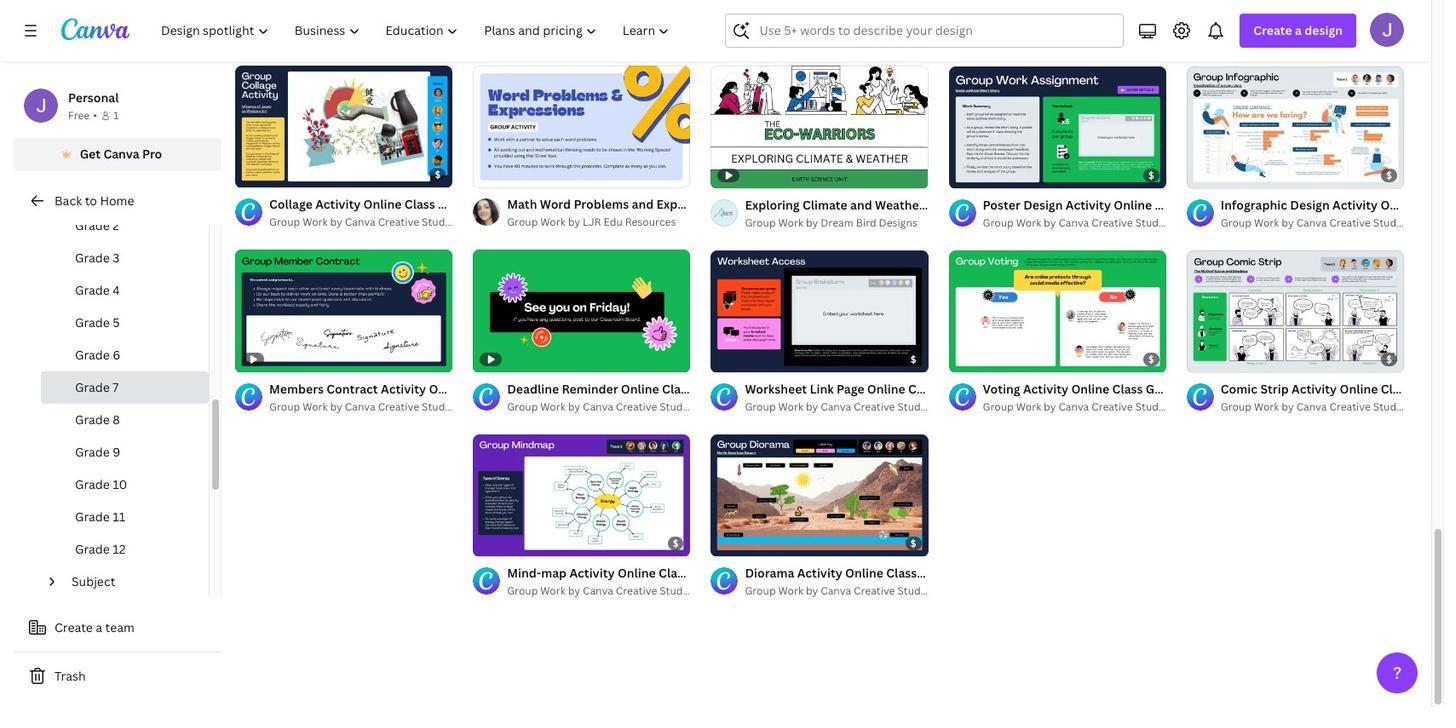 Task type: locate. For each thing, give the bounding box(es) containing it.
reminder
[[562, 381, 618, 397]]

0 horizontal spatial design
[[1024, 197, 1063, 213]]

dream for rightmost group work by dream bird designs link
[[821, 216, 854, 230]]

2 design from the left
[[1291, 197, 1330, 213]]

worksheet link page online class group work image
[[711, 250, 929, 373]]

activity inside "story analysis activity online class gro group work by canva creative studio"
[[1307, 13, 1352, 29]]

group work by canva creative studio link for infographic
[[1221, 215, 1406, 232]]

1 vertical spatial dream
[[821, 216, 854, 230]]

canva down infographic design activity online clas "link"
[[1297, 216, 1327, 230]]

1 horizontal spatial create
[[1254, 22, 1293, 38]]

analysis
[[1256, 13, 1304, 29]]

get canva pro button
[[14, 138, 222, 170]]

canva left pro at the left
[[103, 145, 139, 162]]

0 horizontal spatial 9
[[113, 444, 120, 460]]

create a team
[[55, 619, 135, 636]]

group
[[699, 12, 735, 28], [848, 12, 884, 28], [1180, 13, 1217, 29], [269, 31, 300, 45], [507, 31, 538, 45], [745, 31, 776, 45], [983, 32, 1014, 46], [1221, 32, 1252, 46], [438, 196, 474, 212], [1189, 197, 1225, 213], [269, 215, 300, 229], [507, 215, 538, 229], [745, 216, 776, 230], [983, 216, 1014, 230], [1221, 216, 1252, 230], [504, 381, 540, 397], [696, 381, 732, 397], [942, 381, 978, 397], [1146, 381, 1182, 397], [1415, 381, 1445, 397], [269, 399, 300, 414], [507, 400, 538, 414], [745, 400, 776, 414], [983, 400, 1014, 414], [1221, 400, 1252, 414], [692, 565, 729, 581], [920, 565, 956, 581], [507, 584, 538, 598], [745, 584, 776, 598]]

activity
[[576, 12, 621, 28], [919, 12, 965, 28], [1058, 13, 1103, 29], [1307, 13, 1352, 29], [315, 196, 361, 212], [1066, 197, 1111, 213], [1333, 197, 1378, 213], [381, 381, 426, 397], [1024, 381, 1069, 397], [1292, 381, 1337, 397], [570, 565, 615, 581], [797, 565, 843, 581]]

mind-map activity online class group work group work by canva creative studio
[[507, 565, 761, 598]]

group work by canva creative studio link for poster
[[983, 215, 1168, 232]]

3 for infographic design activity online clas
[[1218, 168, 1223, 181]]

story analysis activity online class gro link
[[1221, 12, 1445, 31]]

1 of 3 for infographic
[[1199, 168, 1223, 181]]

by inside members contract activity online class group work group work by canva creative studio
[[330, 399, 343, 414]]

0 horizontal spatial group work by dream bird designs
[[269, 31, 442, 45]]

3 up diorama on the right of page
[[742, 536, 748, 549]]

0 vertical spatial a
[[1296, 22, 1302, 38]]

by inside map-making activity online class group work group work by canva creative studio
[[1044, 32, 1056, 46]]

canva down style
[[1059, 32, 1090, 46]]

1 vertical spatial group work by dream bird designs
[[745, 216, 918, 230]]

grade left 4
[[75, 282, 110, 298]]

grade left 10 at the bottom left of page
[[75, 476, 110, 492]]

1 horizontal spatial a
[[1296, 22, 1302, 38]]

design right poster
[[1024, 197, 1063, 213]]

grade left 5
[[75, 314, 110, 330]]

activity inside "mind-map activity online class group work group work by canva creative studio"
[[570, 565, 615, 581]]

create inside create a team button
[[55, 619, 93, 636]]

by
[[330, 31, 343, 45], [568, 31, 580, 45], [806, 31, 818, 45], [1044, 32, 1056, 46], [1282, 32, 1294, 46], [330, 215, 343, 229], [568, 215, 580, 229], [806, 216, 818, 230], [1044, 216, 1056, 230], [1282, 216, 1294, 230], [330, 399, 343, 414], [568, 400, 580, 414], [806, 400, 818, 414], [1044, 400, 1056, 414], [1282, 400, 1294, 414], [568, 584, 580, 598], [806, 584, 818, 598]]

studio down 'collage activity online class group work' link
[[422, 215, 454, 229]]

create
[[1254, 22, 1293, 38], [55, 619, 93, 636]]

1 of 3 up mind-
[[485, 536, 510, 549]]

mind-
[[507, 565, 541, 581]]

0 horizontal spatial 2
[[113, 217, 119, 233]]

1 horizontal spatial 2
[[980, 352, 985, 365]]

a
[[1296, 22, 1302, 38], [96, 619, 102, 636]]

activity inside 'infographic design activity online clas group work by canva creative studio'
[[1333, 197, 1378, 213]]

8 grade from the top
[[75, 444, 110, 460]]

0 horizontal spatial bird
[[380, 31, 401, 45]]

$ up infographic design activity online clas "link"
[[1387, 169, 1393, 181]]

bird
[[380, 31, 401, 45], [856, 216, 877, 230]]

lined
[[1010, 12, 1043, 28]]

studio inside worksheet link page online class group work group work by canva creative studio
[[898, 400, 930, 414]]

1 horizontal spatial design
[[1291, 197, 1330, 213]]

group work by canva creative studio link for members
[[269, 399, 454, 416]]

by inside the poster design activity online class group work group work by canva creative studio
[[1044, 216, 1056, 230]]

$ for mind-map activity online class group work
[[673, 537, 679, 549]]

9
[[504, 167, 510, 180], [113, 444, 120, 460]]

canva inside button
[[103, 145, 139, 162]]

edu
[[604, 215, 623, 229]]

studio down infographic design activity online clas "link"
[[1374, 216, 1406, 230]]

by inside comic strip activity online class group group work by canva creative studio
[[1282, 400, 1294, 414]]

grade 10
[[75, 476, 127, 492]]

$ up voting activity online class group work link
[[1149, 353, 1155, 365]]

get canva pro
[[80, 145, 162, 162]]

0 horizontal spatial dream
[[345, 31, 378, 45]]

3 grade from the top
[[75, 282, 110, 298]]

grade for grade 7
[[75, 379, 110, 395]]

0 vertical spatial group work by dream bird designs
[[269, 31, 442, 45]]

designs for the top group work by dream bird designs link
[[403, 31, 442, 45]]

0 horizontal spatial group work by dream bird designs link
[[269, 30, 453, 47]]

11 grade from the top
[[75, 541, 110, 557]]

a inside dropdown button
[[1296, 22, 1302, 38]]

grade left 12
[[75, 541, 110, 557]]

creative down deadline reminder online class group work link
[[616, 400, 657, 414]]

clas
[[1422, 197, 1445, 213]]

1 of 9
[[485, 167, 510, 180]]

studio down story analysis activity online class gro link at the top right
[[1374, 32, 1406, 46]]

canva inside "mind-map activity online class group work group work by canva creative studio"
[[583, 584, 614, 598]]

voting activity online class group work group work by canva creative studio
[[983, 381, 1215, 414]]

creative down the mind-map activity online class group work 'link'
[[616, 584, 657, 598]]

by inside storyboard activity online class group work group work by canva creative studio
[[568, 31, 580, 45]]

a left design
[[1296, 22, 1302, 38]]

canva down voting activity online class group work link
[[1059, 400, 1090, 414]]

grade left 8
[[75, 411, 110, 428]]

creative down poster design activity online class group work link
[[1092, 216, 1133, 230]]

1 of 3 up the "collage" on the top
[[247, 167, 272, 180]]

3
[[266, 167, 272, 180], [1218, 168, 1223, 181], [113, 249, 120, 266], [1218, 352, 1223, 365], [504, 536, 510, 549], [742, 536, 748, 549]]

studio inside "story analysis activity online class gro group work by canva creative studio"
[[1374, 32, 1406, 46]]

group work by canva creative studio link for map-
[[983, 31, 1168, 48]]

studio down voting activity online class group work link
[[1136, 400, 1168, 414]]

canva down 'collage activity online class group work' link
[[345, 215, 376, 229]]

canva
[[583, 31, 614, 45], [1059, 32, 1090, 46], [1297, 32, 1327, 46], [103, 145, 139, 162], [345, 215, 376, 229], [1059, 216, 1090, 230], [1297, 216, 1327, 230], [345, 399, 376, 414], [583, 400, 614, 414], [821, 400, 852, 414], [1059, 400, 1090, 414], [1297, 400, 1327, 414], [583, 584, 614, 598], [821, 584, 852, 598]]

6 grade from the top
[[75, 379, 110, 395]]

ljr
[[583, 215, 601, 229]]

by inside "mind-map activity online class group work group work by canva creative studio"
[[568, 584, 580, 598]]

group inside 'infographic design activity online clas group work by canva creative studio'
[[1221, 216, 1252, 230]]

grade left 6
[[75, 347, 110, 363]]

a left team
[[96, 619, 102, 636]]

grade for grade 6
[[75, 347, 110, 363]]

canva down storyboard activity online class group work link
[[583, 31, 614, 45]]

class inside deadline reminder online class group work group work by canva creative studio
[[662, 381, 693, 397]]

studio down the mind-map activity online class group work 'link'
[[660, 584, 692, 598]]

activity inside voting activity online class group work group work by canva creative studio
[[1024, 381, 1069, 397]]

by inside water use digital group work activity in blue lined style group work by sarahlynnscience
[[806, 31, 818, 45]]

online inside map-making activity online class group work group work by canva creative studio
[[1106, 13, 1144, 29]]

online inside storyboard activity online class group work group work by canva creative studio
[[624, 12, 662, 28]]

1 of 3 link for diorama
[[711, 434, 929, 557]]

3 up infographic
[[1218, 168, 1223, 181]]

$ up "comic strip activity online class group" link
[[1387, 353, 1393, 365]]

class
[[665, 12, 696, 28], [1147, 13, 1178, 29], [1396, 13, 1426, 29], [405, 196, 435, 212], [1155, 197, 1186, 213], [470, 381, 501, 397], [662, 381, 693, 397], [909, 381, 939, 397], [1113, 381, 1143, 397], [1381, 381, 1412, 397], [659, 565, 690, 581], [887, 565, 917, 581]]

$ up 'collage activity online class group work' link
[[435, 168, 441, 181]]

3 up the "collage" on the top
[[266, 167, 272, 180]]

of for comic strip activity online class group
[[1206, 352, 1216, 365]]

canva inside deadline reminder online class group work group work by canva creative studio
[[583, 400, 614, 414]]

creative down members contract activity online class group work link
[[378, 399, 419, 414]]

creative inside diorama activity online class group work group work by canva creative studio
[[854, 584, 895, 598]]

designs for rightmost group work by dream bird designs link
[[879, 216, 918, 230]]

1 horizontal spatial bird
[[856, 216, 877, 230]]

online inside worksheet link page online class group work group work by canva creative studio
[[868, 381, 906, 397]]

studio down members contract activity online class group work link
[[422, 399, 454, 414]]

canva down "comic strip activity online class group" link
[[1297, 400, 1327, 414]]

design inside 'infographic design activity online clas group work by canva creative studio'
[[1291, 197, 1330, 213]]

$ for worksheet link page online class group work
[[911, 353, 917, 365]]

studio inside storyboard activity online class group work group work by canva creative studio
[[660, 31, 692, 45]]

design inside the poster design activity online class group work group work by canva creative studio
[[1024, 197, 1063, 213]]

grade 3 link
[[41, 242, 209, 274]]

create left team
[[55, 619, 93, 636]]

comic strip activity online class group group work by canva creative studio
[[1221, 381, 1445, 414]]

studio down deadline reminder online class group work link
[[660, 400, 692, 414]]

poster
[[983, 197, 1021, 213]]

2 up voting
[[980, 352, 985, 365]]

canva inside 'infographic design activity online clas group work by canva creative studio'
[[1297, 216, 1327, 230]]

grade 4 link
[[41, 274, 209, 307]]

to
[[85, 192, 97, 209]]

online inside "mind-map activity online class group work group work by canva creative studio"
[[618, 565, 656, 581]]

creative down 'collage activity online class group work' link
[[378, 215, 419, 229]]

7
[[113, 379, 119, 395]]

canva inside members contract activity online class group work group work by canva creative studio
[[345, 399, 376, 414]]

infographic design activity online class group work image
[[1187, 66, 1405, 189]]

grade down grade 8
[[75, 444, 110, 460]]

studio inside collage activity online class group work group work by canva creative studio
[[422, 215, 454, 229]]

create down the story analysis activity online class group work 'image'
[[1254, 22, 1293, 38]]

creative down worksheet link page online class group work link
[[854, 400, 895, 414]]

work
[[738, 12, 768, 28], [887, 12, 917, 28], [1219, 13, 1249, 29], [303, 31, 328, 45], [541, 31, 566, 45], [779, 31, 804, 45], [1017, 32, 1042, 46], [1255, 32, 1280, 46], [477, 196, 507, 212], [1228, 197, 1258, 213], [303, 215, 328, 229], [541, 215, 566, 229], [779, 216, 804, 230], [1017, 216, 1042, 230], [1255, 216, 1280, 230], [543, 381, 572, 397], [735, 381, 765, 397], [981, 381, 1011, 397], [1185, 381, 1215, 397], [303, 399, 328, 414], [541, 400, 566, 414], [779, 400, 804, 414], [1017, 400, 1042, 414], [1255, 400, 1280, 414], [731, 565, 761, 581], [959, 565, 989, 581], [541, 584, 566, 598], [779, 584, 804, 598]]

grade 11 link
[[41, 501, 209, 533]]

4 grade from the top
[[75, 314, 110, 330]]

creative
[[616, 31, 657, 45], [1092, 32, 1133, 46], [1330, 32, 1371, 46], [378, 215, 419, 229], [1092, 216, 1133, 230], [1330, 216, 1371, 230], [378, 399, 419, 414], [616, 400, 657, 414], [854, 400, 895, 414], [1092, 400, 1133, 414], [1330, 400, 1371, 414], [616, 584, 657, 598], [854, 584, 895, 598]]

9 grade from the top
[[75, 476, 110, 492]]

creative inside collage activity online class group work group work by canva creative studio
[[378, 215, 419, 229]]

creative down storyboard activity online class group work link
[[616, 31, 657, 45]]

studio down storyboard activity online class group work link
[[660, 31, 692, 45]]

activity inside comic strip activity online class group group work by canva creative studio
[[1292, 381, 1337, 397]]

1 vertical spatial create
[[55, 619, 93, 636]]

creative inside deadline reminder online class group work group work by canva creative studio
[[616, 400, 657, 414]]

collage activity online class group work link
[[269, 195, 507, 214]]

2 down home
[[113, 217, 119, 233]]

back
[[55, 192, 82, 209]]

a inside button
[[96, 619, 102, 636]]

studio down worksheet link page online class group work link
[[898, 400, 930, 414]]

canva down poster design activity online class group work link
[[1059, 216, 1090, 230]]

of for collage activity online class group work
[[254, 167, 264, 180]]

group work by canva creative studio link
[[507, 30, 692, 47], [983, 31, 1168, 48], [1221, 31, 1406, 48], [269, 214, 454, 231], [983, 215, 1168, 232], [1221, 215, 1406, 232], [269, 399, 454, 416], [507, 399, 692, 416], [745, 399, 930, 416], [983, 399, 1168, 416], [1221, 399, 1406, 416], [507, 583, 692, 600], [745, 583, 930, 600]]

grade down to
[[75, 217, 110, 233]]

5
[[113, 314, 120, 330]]

making
[[1013, 13, 1055, 29]]

poster design activity online class group work link
[[983, 196, 1258, 215]]

members
[[269, 381, 324, 397]]

create inside the create a design dropdown button
[[1254, 22, 1293, 38]]

grade 8 link
[[41, 404, 209, 436]]

class inside map-making activity online class group work group work by canva creative studio
[[1147, 13, 1178, 29]]

0 vertical spatial 9
[[504, 167, 510, 180]]

studio down "comic strip activity online class group" link
[[1374, 400, 1406, 414]]

2
[[113, 217, 119, 233], [980, 352, 985, 365]]

design
[[1024, 197, 1063, 213], [1291, 197, 1330, 213]]

$ up poster design activity online class group work link
[[1149, 169, 1155, 181]]

7 grade from the top
[[75, 411, 110, 428]]

grade for grade 9
[[75, 444, 110, 460]]

studio down map-making activity online class group work link in the top of the page
[[1136, 32, 1168, 46]]

grade for grade 11
[[75, 509, 110, 525]]

canva inside diorama activity online class group work group work by canva creative studio
[[821, 584, 852, 598]]

voting activity online class group work link
[[983, 380, 1215, 399]]

10 grade from the top
[[75, 509, 110, 525]]

1 of 3 for mind-
[[485, 536, 510, 549]]

grade 12 link
[[41, 533, 209, 566]]

creative down story analysis activity online class gro link at the top right
[[1330, 32, 1371, 46]]

1 grade from the top
[[75, 217, 110, 233]]

1 design from the left
[[1024, 197, 1063, 213]]

canva inside voting activity online class group work group work by canva creative studio
[[1059, 400, 1090, 414]]

grade inside 'link'
[[75, 476, 110, 492]]

1 horizontal spatial group work by dream bird designs link
[[745, 215, 929, 232]]

grade left the 7
[[75, 379, 110, 395]]

3 for mind-map activity online class group work
[[504, 536, 510, 549]]

map-making activity online class group work link
[[983, 12, 1249, 31]]

1 of 3 up infographic
[[1199, 168, 1223, 181]]

creative inside storyboard activity online class group work group work by canva creative studio
[[616, 31, 657, 45]]

canva down 'reminder'
[[583, 400, 614, 414]]

class inside worksheet link page online class group work group work by canva creative studio
[[909, 381, 939, 397]]

1 vertical spatial designs
[[879, 216, 918, 230]]

grade down grade 2
[[75, 249, 110, 266]]

3 up mind-
[[504, 536, 510, 549]]

group inside group work by ljr edu resources link
[[507, 215, 538, 229]]

studio down poster design activity online class group work link
[[1136, 216, 1168, 230]]

1 horizontal spatial group work by dream bird designs
[[745, 216, 918, 230]]

canva down 'link'
[[821, 400, 852, 414]]

grade
[[75, 217, 110, 233], [75, 249, 110, 266], [75, 282, 110, 298], [75, 314, 110, 330], [75, 347, 110, 363], [75, 379, 110, 395], [75, 411, 110, 428], [75, 444, 110, 460], [75, 476, 110, 492], [75, 509, 110, 525], [75, 541, 110, 557]]

canva inside comic strip activity online class group group work by canva creative studio
[[1297, 400, 1327, 414]]

infographic design activity online clas link
[[1221, 196, 1445, 215]]

1
[[113, 108, 119, 122], [247, 167, 252, 180], [485, 167, 490, 180], [1199, 168, 1204, 181], [961, 352, 966, 365], [1199, 352, 1204, 365], [485, 536, 490, 549], [723, 536, 728, 549]]

canva inside "story analysis activity online class gro group work by canva creative studio"
[[1297, 32, 1327, 46]]

by inside collage activity online class group work group work by canva creative studio
[[330, 215, 343, 229]]

1 of 3 up comic at the bottom of the page
[[1199, 352, 1223, 365]]

studio inside the poster design activity online class group work group work by canva creative studio
[[1136, 216, 1168, 230]]

5 grade from the top
[[75, 347, 110, 363]]

water use digital group work activity in blue lined style link
[[745, 11, 1075, 30]]

group work by ljr edu resources
[[507, 215, 676, 229]]

3 for diorama activity online class group work
[[742, 536, 748, 549]]

canva down the mind-map activity online class group work 'link'
[[583, 584, 614, 598]]

1 vertical spatial 9
[[113, 444, 120, 460]]

1 vertical spatial bird
[[856, 216, 877, 230]]

0 vertical spatial bird
[[380, 31, 401, 45]]

creative down "comic strip activity online class group" link
[[1330, 400, 1371, 414]]

2 grade from the top
[[75, 249, 110, 266]]

group work by canva creative studio link for comic
[[1221, 399, 1406, 416]]

grade left 11
[[75, 509, 110, 525]]

design for infographic
[[1291, 197, 1330, 213]]

group work by ljr edu resources link
[[507, 214, 691, 231]]

studio inside voting activity online class group work group work by canva creative studio
[[1136, 400, 1168, 414]]

canva down diorama activity online class group work link on the right of page
[[821, 584, 852, 598]]

creative down infographic design activity online clas "link"
[[1330, 216, 1371, 230]]

creative down diorama activity online class group work link on the right of page
[[854, 584, 895, 598]]

0 vertical spatial create
[[1254, 22, 1293, 38]]

1 of 3 up diorama on the right of page
[[723, 536, 748, 549]]

0 horizontal spatial designs
[[403, 31, 442, 45]]

work inside "story analysis activity online class gro group work by canva creative studio"
[[1255, 32, 1280, 46]]

1 of 9 link
[[473, 66, 691, 188]]

grade for grade 10
[[75, 476, 110, 492]]

creative down voting activity online class group work link
[[1092, 400, 1133, 414]]

$ for comic strip activity online class group
[[1387, 353, 1393, 365]]

0 vertical spatial dream
[[345, 31, 378, 45]]

online inside "story analysis activity online class gro group work by canva creative studio"
[[1355, 13, 1393, 29]]

free
[[68, 108, 90, 122]]

1 vertical spatial group work by dream bird designs link
[[745, 215, 929, 232]]

comic strip activity online class group work image
[[1187, 250, 1405, 373]]

None search field
[[726, 14, 1124, 48]]

creative down map-making activity online class group work link in the top of the page
[[1092, 32, 1133, 46]]

1 horizontal spatial designs
[[879, 216, 918, 230]]

deadline reminder online class group work group work by canva creative studio
[[507, 381, 765, 414]]

0 horizontal spatial create
[[55, 619, 93, 636]]

storyboard activity online class group work link
[[507, 11, 768, 30]]

class inside "story analysis activity online class gro group work by canva creative studio"
[[1396, 13, 1426, 29]]

0 vertical spatial designs
[[403, 31, 442, 45]]

1 of 3 link for infographic
[[1187, 66, 1405, 189]]

0 horizontal spatial a
[[96, 619, 102, 636]]

1 of 3 for comic
[[1199, 352, 1223, 365]]

canva down story analysis activity online class gro link at the top right
[[1297, 32, 1327, 46]]

grade 12
[[75, 541, 126, 557]]

group work by canva creative studio link for story
[[1221, 31, 1406, 48]]

grade for grade 12
[[75, 541, 110, 557]]

1 vertical spatial a
[[96, 619, 102, 636]]

design right infographic
[[1291, 197, 1330, 213]]

creative inside members contract activity online class group work group work by canva creative studio
[[378, 399, 419, 414]]

$ up worksheet link page online class group work link
[[911, 353, 917, 365]]

studio down diorama activity online class group work link on the right of page
[[898, 584, 930, 598]]

trash
[[55, 668, 86, 684]]

of for infographic design activity online clas
[[1206, 168, 1216, 181]]

activity inside map-making activity online class group work group work by canva creative studio
[[1058, 13, 1103, 29]]

dream for the top group work by dream bird designs link
[[345, 31, 378, 45]]

personal
[[68, 89, 119, 105]]

1 of 3 for collage
[[247, 167, 272, 180]]

group work by canva creative studio link for storyboard
[[507, 30, 692, 47]]

$ up the mind-map activity online class group work 'link'
[[673, 537, 679, 549]]

studio inside diorama activity online class group work group work by canva creative studio
[[898, 584, 930, 598]]

1 for diorama activity online class group work
[[723, 536, 728, 549]]

canva down contract
[[345, 399, 376, 414]]

sarahlynnscience
[[821, 31, 911, 45]]

studio inside map-making activity online class group work group work by canva creative studio
[[1136, 32, 1168, 46]]

$ up diorama activity online class group work link on the right of page
[[911, 537, 917, 549]]

canva inside worksheet link page online class group work group work by canva creative studio
[[821, 400, 852, 414]]

3 for collage activity online class group work
[[266, 167, 272, 180]]

3 up comic at the bottom of the page
[[1218, 352, 1223, 365]]

1 horizontal spatial dream
[[821, 216, 854, 230]]

online inside collage activity online class group work group work by canva creative studio
[[364, 196, 402, 212]]

grade 6 link
[[41, 339, 209, 371]]



Task type: describe. For each thing, give the bounding box(es) containing it.
creative inside voting activity online class group work group work by canva creative studio
[[1092, 400, 1133, 414]]

canva inside the poster design activity online class group work group work by canva creative studio
[[1059, 216, 1090, 230]]

bird for rightmost group work by dream bird designs link
[[856, 216, 877, 230]]

1 for infographic design activity online clas
[[1199, 168, 1204, 181]]

$ for poster design activity online class group work
[[1149, 169, 1155, 181]]

comic
[[1221, 381, 1258, 397]]

grade 6
[[75, 347, 120, 363]]

group work by dream bird designs for rightmost group work by dream bird designs link
[[745, 216, 918, 230]]

1 for comic strip activity online class group
[[1199, 352, 1204, 365]]

poster design activity online class group work group work by canva creative studio
[[983, 197, 1258, 230]]

of for mind-map activity online class group work
[[492, 536, 502, 549]]

studio inside deadline reminder online class group work group work by canva creative studio
[[660, 400, 692, 414]]

0 vertical spatial group work by dream bird designs link
[[269, 30, 453, 47]]

digital
[[807, 12, 845, 28]]

back to home link
[[14, 184, 222, 218]]

resources
[[625, 215, 676, 229]]

3 for comic strip activity online class group
[[1218, 352, 1223, 365]]

class inside the poster design activity online class group work group work by canva creative studio
[[1155, 197, 1186, 213]]

4
[[113, 282, 120, 298]]

studio inside members contract activity online class group work group work by canva creative studio
[[422, 399, 454, 414]]

grade for grade 8
[[75, 411, 110, 428]]

mind-map activity online class group work image
[[473, 434, 691, 557]]

infographic design activity online clas group work by canva creative studio
[[1221, 197, 1445, 230]]

create a team button
[[14, 611, 222, 645]]

collage activity online class group work image
[[235, 66, 453, 188]]

by inside 'infographic design activity online clas group work by canva creative studio'
[[1282, 216, 1294, 230]]

storyboard activity online class group work group work by canva creative studio
[[507, 12, 768, 45]]

storyboard
[[507, 12, 573, 28]]

create a design
[[1254, 22, 1343, 38]]

online inside deadline reminder online class group work group work by canva creative studio
[[621, 381, 659, 397]]

math word problems and expressions group work activity in blue yellow graphic style image
[[473, 66, 691, 188]]

infographic
[[1221, 197, 1288, 213]]

grade 2
[[75, 217, 119, 233]]

11
[[113, 509, 126, 525]]

voting activity online class group work image
[[949, 250, 1167, 373]]

pro
[[142, 145, 162, 162]]

water
[[745, 12, 780, 28]]

grade for grade 3
[[75, 249, 110, 266]]

top level navigation element
[[150, 14, 685, 48]]

group work by canva creative studio link for worksheet
[[745, 399, 930, 416]]

1 for voting activity online class group work
[[961, 352, 966, 365]]

create for create a team
[[55, 619, 93, 636]]

collage
[[269, 196, 313, 212]]

design
[[1305, 22, 1343, 38]]

collage activity online class group work group work by canva creative studio
[[269, 196, 507, 229]]

subject button
[[65, 566, 199, 598]]

grade 5
[[75, 314, 120, 330]]

map-making activity online class group work group work by canva creative studio
[[983, 13, 1249, 46]]

grade 5 link
[[41, 307, 209, 339]]

1 of 3 link for comic
[[1187, 250, 1405, 373]]

members contract activity online class group work link
[[269, 380, 572, 399]]

diorama activity online class group work group work by canva creative studio
[[745, 565, 989, 598]]

class inside diorama activity online class group work group work by canva creative studio
[[887, 565, 917, 581]]

page
[[837, 381, 865, 397]]

diorama
[[745, 565, 795, 581]]

poster design activity online class group work image
[[949, 66, 1167, 189]]

create a design button
[[1240, 14, 1357, 48]]

grade 3
[[75, 249, 120, 266]]

design for poster
[[1024, 197, 1063, 213]]

group work by canva creative studio link for voting
[[983, 399, 1168, 416]]

canva inside map-making activity online class group work group work by canva creative studio
[[1059, 32, 1090, 46]]

canva inside storyboard activity online class group work group work by canva creative studio
[[583, 31, 614, 45]]

map-
[[983, 13, 1013, 29]]

work inside 'infographic design activity online clas group work by canva creative studio'
[[1255, 216, 1280, 230]]

online inside voting activity online class group work group work by canva creative studio
[[1072, 381, 1110, 397]]

diorama activity online class group work link
[[745, 564, 989, 583]]

online inside diorama activity online class group work group work by canva creative studio
[[846, 565, 884, 581]]

group work by canva creative studio link for collage
[[269, 214, 454, 231]]

grade 9 link
[[41, 436, 209, 469]]

grade 8
[[75, 411, 120, 428]]

studio inside comic strip activity online class group group work by canva creative studio
[[1374, 400, 1406, 414]]

online inside the poster design activity online class group work group work by canva creative studio
[[1114, 197, 1152, 213]]

grade 7
[[75, 379, 119, 395]]

of for diorama activity online class group work
[[730, 536, 740, 549]]

Search search field
[[760, 14, 1113, 47]]

by inside diorama activity online class group work group work by canva creative studio
[[806, 584, 818, 598]]

class inside "mind-map activity online class group work group work by canva creative studio"
[[659, 565, 690, 581]]

$ for infographic design activity online clas
[[1387, 169, 1393, 181]]

1 for mind-map activity online class group work
[[485, 536, 490, 549]]

team
[[105, 619, 135, 636]]

class inside comic strip activity online class group group work by canva creative studio
[[1381, 381, 1412, 397]]

by inside deadline reminder online class group work group work by canva creative studio
[[568, 400, 580, 414]]

of for voting activity online class group work
[[968, 352, 978, 365]]

creative inside comic strip activity online class group group work by canva creative studio
[[1330, 400, 1371, 414]]

group work by canva creative studio link for diorama
[[745, 583, 930, 600]]

group inside "story analysis activity online class gro group work by canva creative studio"
[[1221, 32, 1252, 46]]

6
[[113, 347, 120, 363]]

activity inside storyboard activity online class group work group work by canva creative studio
[[576, 12, 621, 28]]

deadline
[[507, 381, 559, 397]]

worksheet
[[745, 381, 807, 397]]

$ for collage activity online class group work
[[435, 168, 441, 181]]

work inside comic strip activity online class group group work by canva creative studio
[[1255, 400, 1280, 414]]

group work by sarahlynnscience link
[[745, 30, 929, 47]]

by inside voting activity online class group work group work by canva creative studio
[[1044, 400, 1056, 414]]

mind-map activity online class group work link
[[507, 564, 761, 583]]

link
[[810, 381, 834, 397]]

group work by dream bird designs for the top group work by dream bird designs link
[[269, 31, 442, 45]]

grade 2 link
[[41, 209, 209, 242]]

jacob simon image
[[1370, 13, 1405, 47]]

grade 10 link
[[41, 469, 209, 501]]

3 up 4
[[113, 249, 120, 266]]

bird for the top group work by dream bird designs link
[[380, 31, 401, 45]]

diorama activity online class group work image
[[711, 434, 929, 557]]

activity inside members contract activity online class group work group work by canva creative studio
[[381, 381, 426, 397]]

class inside members contract activity online class group work group work by canva creative studio
[[470, 381, 501, 397]]

8
[[113, 411, 120, 428]]

by inside "story analysis activity online class gro group work by canva creative studio"
[[1282, 32, 1294, 46]]

story analysis activity online class group work image
[[1187, 0, 1405, 5]]

trash link
[[14, 659, 222, 694]]

style
[[1046, 12, 1075, 28]]

creative inside "mind-map activity online class group work group work by canva creative studio"
[[616, 584, 657, 598]]

in
[[968, 12, 978, 28]]

class inside collage activity online class group work group work by canva creative studio
[[405, 196, 435, 212]]

creative inside 'infographic design activity online clas group work by canva creative studio'
[[1330, 216, 1371, 230]]

creative inside the poster design activity online class group work group work by canva creative studio
[[1092, 216, 1133, 230]]

free •
[[68, 108, 97, 122]]

10
[[113, 476, 127, 492]]

1 of 3 link for collage
[[235, 66, 453, 188]]

worksheet link page online class group work link
[[745, 380, 1011, 399]]

online inside 'infographic design activity online clas group work by canva creative studio'
[[1381, 197, 1419, 213]]

group work by canva creative studio link for deadline
[[507, 399, 692, 416]]

online inside comic strip activity online class group group work by canva creative studio
[[1340, 381, 1378, 397]]

1 of 3 for diorama
[[723, 536, 748, 549]]

back to home
[[55, 192, 134, 209]]

class inside voting activity online class group work group work by canva creative studio
[[1113, 381, 1143, 397]]

strip
[[1261, 381, 1289, 397]]

a for design
[[1296, 22, 1302, 38]]

$ for voting activity online class group work
[[1149, 353, 1155, 365]]

online inside members contract activity online class group work group work by canva creative studio
[[429, 381, 467, 397]]

grade 4
[[75, 282, 120, 298]]

a for team
[[96, 619, 102, 636]]

1 of 2 link
[[949, 250, 1167, 373]]

contract
[[327, 381, 378, 397]]

worksheet link page online class group work group work by canva creative studio
[[745, 381, 1011, 414]]

members contract activity online class group work group work by canva creative studio
[[269, 381, 572, 414]]

activity inside diorama activity online class group work group work by canva creative studio
[[797, 565, 843, 581]]

canva inside collage activity online class group work group work by canva creative studio
[[345, 215, 376, 229]]

studio inside "mind-map activity online class group work group work by canva creative studio"
[[660, 584, 692, 598]]

activity inside water use digital group work activity in blue lined style group work by sarahlynnscience
[[919, 12, 965, 28]]

get
[[80, 145, 101, 162]]

gro
[[1429, 13, 1445, 29]]

story
[[1221, 13, 1253, 29]]

1 for collage activity online class group work
[[247, 167, 252, 180]]

map
[[541, 565, 567, 581]]

1 horizontal spatial 9
[[504, 167, 510, 180]]

blue
[[981, 12, 1008, 28]]

activity inside collage activity online class group work group work by canva creative studio
[[315, 196, 361, 212]]

creative inside worksheet link page online class group work group work by canva creative studio
[[854, 400, 895, 414]]

grade for grade 2
[[75, 217, 110, 233]]

class inside storyboard activity online class group work group work by canva creative studio
[[665, 12, 696, 28]]

home
[[100, 192, 134, 209]]

1 vertical spatial 2
[[980, 352, 985, 365]]

grade for grade 4
[[75, 282, 110, 298]]

grade 9
[[75, 444, 120, 460]]

$ for diorama activity online class group work
[[911, 537, 917, 549]]

creative inside "story analysis activity online class gro group work by canva creative studio"
[[1330, 32, 1371, 46]]

1 of 2
[[961, 352, 985, 365]]

0 vertical spatial 2
[[113, 217, 119, 233]]

by inside worksheet link page online class group work group work by canva creative studio
[[806, 400, 818, 414]]

1 of 3 link for mind-
[[473, 434, 691, 557]]

studio inside 'infographic design activity online clas group work by canva creative studio'
[[1374, 216, 1406, 230]]

create for create a design
[[1254, 22, 1293, 38]]

grade for grade 5
[[75, 314, 110, 330]]

creative inside map-making activity online class group work group work by canva creative studio
[[1092, 32, 1133, 46]]

group work by canva creative studio link for mind-
[[507, 583, 692, 600]]

activity inside the poster design activity online class group work group work by canva creative studio
[[1066, 197, 1111, 213]]

deadline reminder online class group work link
[[507, 380, 765, 399]]

comic strip activity online class group link
[[1221, 380, 1445, 399]]

use
[[782, 12, 804, 28]]



Task type: vqa. For each thing, say whether or not it's contained in the screenshot.
3 associated with Mind-map Activity Online Class Group Work
yes



